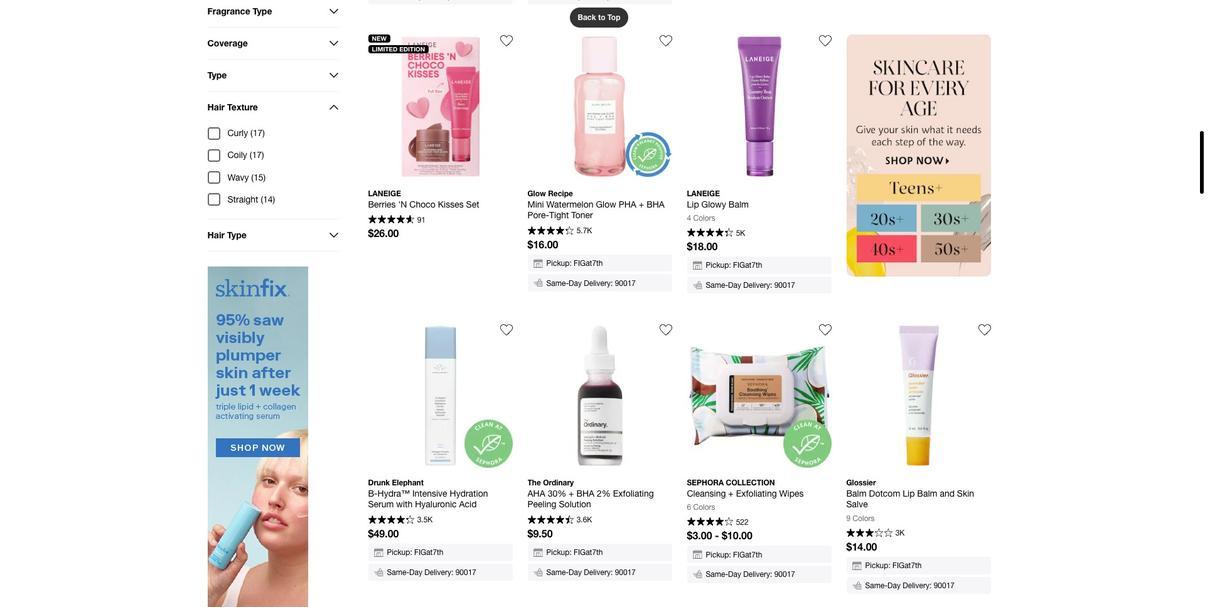 Task type: describe. For each thing, give the bounding box(es) containing it.
6
[[687, 504, 691, 512]]

hair texture button
[[207, 91, 338, 123]]

coverage button
[[207, 27, 338, 59]]

collection
[[726, 479, 775, 488]]

1 horizontal spatial balm
[[846, 489, 867, 499]]

serum
[[368, 500, 394, 510]]

skincare for every age give your skin what it needs each step of the way shop now teens 20's 30's 40's 50+ image
[[846, 35, 991, 277]]

hair for hair type
[[207, 230, 225, 240]]

edition
[[399, 45, 425, 53]]

3.6k reviews element
[[577, 516, 592, 525]]

$14.00
[[846, 541, 877, 553]]

glow recipe - mini watermelon glow pha + bha pore-tight toner image
[[528, 35, 672, 179]]

5.7k
[[577, 227, 592, 235]]

hydra™
[[378, 489, 410, 499]]

pickup: down $49.00 in the bottom of the page
[[387, 549, 412, 557]]

b-
[[368, 489, 378, 499]]

2%
[[597, 489, 611, 499]]

curly (17)
[[228, 128, 265, 138]]

same- down $14.00
[[865, 582, 888, 590]]

same- down $16.00 at the top of the page
[[546, 279, 569, 288]]

the ordinary - aha 30% + bha 2% exfoliating peeling solution image
[[528, 324, 672, 469]]

hair type button
[[207, 219, 338, 251]]

sign in to love glow recipe - mini watermelon glow pha + bha pore-tight toner image
[[659, 35, 672, 47]]

same- down -
[[706, 571, 728, 579]]

2 horizontal spatial balm
[[917, 489, 937, 499]]

glossier - balm dotcom lip balm and skin salve image
[[846, 324, 991, 469]]

sephora collection cleansing + exfoliating wipes 6 colors
[[687, 479, 804, 512]]

pickup: down $16.00 at the top of the page
[[546, 259, 572, 268]]

(17) for curly (17)
[[250, 128, 265, 138]]

coily (17)
[[228, 150, 264, 160]]

peeling
[[528, 500, 557, 510]]

hydration
[[450, 489, 488, 499]]

same-day delivery: 90017 down 5k reviews element
[[706, 281, 795, 290]]

+ inside sephora collection cleansing + exfoliating wipes 6 colors
[[728, 489, 734, 499]]

0 horizontal spatial glow
[[528, 189, 546, 199]]

pickup: figat7th down $10.00
[[706, 551, 762, 560]]

drunk elephant b-hydra™ intensive hydration serum with hyaluronic acid
[[368, 479, 490, 510]]

laneige - lip glowy balm image
[[687, 35, 831, 179]]

delivery: down 3k reviews element
[[903, 582, 932, 590]]

pickup: down '$9.50'
[[546, 549, 572, 557]]

intensive
[[412, 489, 447, 499]]

hair for hair texture
[[207, 102, 225, 112]]

wipes
[[779, 489, 804, 499]]

fragrance type
[[207, 5, 272, 16]]

wavy (15)
[[228, 172, 266, 182]]

glossier balm dotcom lip balm and skin salve 9 colors
[[846, 479, 977, 523]]

type button
[[207, 59, 338, 91]]

pore-
[[528, 210, 549, 220]]

5k reviews element
[[736, 229, 745, 238]]

'n
[[398, 199, 407, 209]]

type for hair type
[[227, 230, 247, 240]]

sign in to love drunk elephant - b-hydra™ intensive hydration serum with hyaluronic acid image
[[500, 324, 512, 337]]

(14)
[[261, 194, 275, 204]]

same- down $49.00 in the bottom of the page
[[387, 568, 409, 577]]

fragrance type button
[[207, 0, 338, 27]]

laneige - berries 'n choco kisses set image
[[368, 35, 512, 179]]

texture
[[227, 102, 258, 112]]

$26.00
[[368, 227, 399, 239]]

$10.00
[[722, 530, 753, 542]]

4.5 stars element for $49.00
[[368, 516, 414, 526]]

toner
[[571, 210, 593, 220]]

to
[[598, 13, 605, 22]]

4
[[687, 214, 691, 223]]

delivery: down 5k
[[743, 281, 772, 290]]

pickup: down $14.00
[[865, 562, 891, 571]]

set
[[466, 199, 479, 209]]

type inside button
[[207, 70, 227, 80]]

4.5 stars element for $26.00
[[368, 215, 414, 226]]

4 stars element
[[687, 518, 733, 528]]

(17) for coily (17)
[[250, 150, 264, 160]]

pickup: figat7th down 3.5k reviews element
[[387, 549, 443, 557]]

$16.00
[[528, 238, 558, 250]]

day down 3.6k at the bottom
[[569, 568, 582, 577]]

colors inside "laneige lip glowy balm 4 colors"
[[693, 214, 715, 223]]

figat7th down 3.5k reviews element
[[414, 549, 443, 557]]

kisses
[[438, 199, 464, 209]]

image de bannière avec contenu sponsorisé image
[[207, 266, 308, 608]]

glossier
[[846, 479, 876, 488]]

30%
[[548, 489, 566, 499]]

3.6k
[[577, 516, 592, 525]]

(15)
[[251, 172, 266, 182]]

and
[[940, 489, 955, 499]]

day down 5k
[[728, 281, 741, 290]]

-
[[715, 530, 719, 542]]

3.5k
[[417, 516, 433, 525]]

5k
[[736, 229, 745, 238]]

sign in to love sephora collection - cleansing + exfoliating wipes image
[[819, 324, 831, 337]]

skin
[[957, 489, 974, 499]]

back to top
[[578, 13, 620, 22]]

exfoliating inside sephora collection cleansing + exfoliating wipes 6 colors
[[736, 489, 777, 499]]

berries
[[368, 199, 396, 209]]

curly
[[228, 128, 248, 138]]

delivery: down the '5.7k'
[[584, 279, 613, 288]]

+ inside glow recipe mini watermelon glow pha + bha pore-tight toner
[[639, 199, 644, 209]]

new
[[372, 35, 387, 42]]

$9.50
[[528, 528, 553, 540]]

pickup: figat7th down the '5.7k'
[[546, 259, 603, 268]]

delivery: down 3.6k at the bottom
[[584, 568, 613, 577]]

solution
[[559, 500, 591, 510]]

straight
[[228, 194, 258, 204]]



Task type: vqa. For each thing, say whether or not it's contained in the screenshot.


Task type: locate. For each thing, give the bounding box(es) containing it.
1 horizontal spatial +
[[639, 199, 644, 209]]

hair
[[207, 102, 225, 112], [207, 230, 225, 240]]

day down 3k
[[888, 582, 901, 590]]

0 horizontal spatial exfoliating
[[613, 489, 654, 499]]

delivery: down 3.5k
[[424, 568, 453, 577]]

limited
[[372, 45, 398, 53]]

pickup: down $18.00 on the top of page
[[706, 261, 731, 270]]

new limited edition
[[372, 35, 425, 53]]

91
[[417, 216, 426, 224]]

figat7th down 3.6k at the bottom
[[574, 549, 603, 557]]

$49.00
[[368, 528, 399, 540]]

lip right 'dotcom'
[[903, 489, 915, 499]]

same- down '$9.50'
[[546, 568, 569, 577]]

sign in to love the ordinary - aha 30% + bha 2% exfoliating peeling solution image
[[659, 324, 672, 337]]

day down $10.00
[[728, 571, 741, 579]]

coverage
[[207, 38, 248, 48]]

back
[[578, 13, 596, 22]]

aha
[[528, 489, 545, 499]]

0 vertical spatial hair
[[207, 102, 225, 112]]

balm
[[729, 199, 749, 209], [846, 489, 867, 499], [917, 489, 937, 499]]

1 vertical spatial lip
[[903, 489, 915, 499]]

colors
[[693, 214, 715, 223], [693, 504, 715, 512], [853, 515, 875, 523]]

bha inside glow recipe mini watermelon glow pha + bha pore-tight toner
[[647, 199, 665, 209]]

0 vertical spatial lip
[[687, 199, 699, 209]]

salve
[[846, 500, 868, 510]]

1 laneige from the left
[[368, 189, 401, 199]]

glow
[[528, 189, 546, 199], [596, 199, 616, 209]]

acid
[[459, 500, 477, 510]]

with
[[396, 500, 413, 510]]

tight
[[549, 210, 569, 220]]

same- down $18.00 on the top of page
[[706, 281, 728, 290]]

same-day delivery: 90017 down 3.5k
[[387, 568, 476, 577]]

0 vertical spatial colors
[[693, 214, 715, 223]]

figat7th down 5.7k reviews element
[[574, 259, 603, 268]]

1 vertical spatial (17)
[[250, 150, 264, 160]]

1 hair from the top
[[207, 102, 225, 112]]

hair type
[[207, 230, 247, 240]]

4.5 stars element for $9.50
[[528, 516, 574, 526]]

figat7th down 3k reviews element
[[893, 562, 922, 571]]

4.5 stars element up $16.00 at the top of the page
[[528, 226, 574, 236]]

0 horizontal spatial lip
[[687, 199, 699, 209]]

same-day delivery: 90017 down 3.6k at the bottom
[[546, 568, 636, 577]]

2 vertical spatial type
[[227, 230, 247, 240]]

pickup: figat7th down 5k reviews element
[[706, 261, 762, 270]]

hyaluronic
[[415, 500, 457, 510]]

laneige up the glowy
[[687, 189, 720, 199]]

1 horizontal spatial glow
[[596, 199, 616, 209]]

recipe
[[548, 189, 573, 199]]

type right fragrance
[[253, 5, 272, 16]]

bha inside the ordinary aha 30% + bha 2% exfoliating peeling solution
[[576, 489, 595, 499]]

figat7th down $10.00
[[733, 551, 762, 560]]

mini
[[528, 199, 544, 209]]

day down 3.5k
[[409, 568, 422, 577]]

exfoliating inside the ordinary aha 30% + bha 2% exfoliating peeling solution
[[613, 489, 654, 499]]

balm up salve
[[846, 489, 867, 499]]

4.5 stars element up $18.00 on the top of page
[[687, 229, 733, 239]]

1 vertical spatial type
[[207, 70, 227, 80]]

0 horizontal spatial bha
[[576, 489, 595, 499]]

glow left pha
[[596, 199, 616, 209]]

sephora collection - cleansing + exfoliating wipes image
[[687, 324, 831, 469]]

+ inside the ordinary aha 30% + bha 2% exfoliating peeling solution
[[569, 489, 574, 499]]

top
[[607, 13, 620, 22]]

sign in to love laneige - berries 'n choco kisses set image
[[500, 35, 512, 47]]

same-day delivery: 90017 down $10.00
[[706, 571, 795, 579]]

laneige inside laneige berries 'n choco kisses set
[[368, 189, 401, 199]]

laneige for lip
[[687, 189, 720, 199]]

$3.00
[[687, 530, 712, 542]]

exfoliating down collection
[[736, 489, 777, 499]]

pickup: figat7th
[[546, 259, 603, 268], [706, 261, 762, 270], [387, 549, 443, 557], [546, 549, 603, 557], [706, 551, 762, 560], [865, 562, 922, 571]]

0 vertical spatial (17)
[[250, 128, 265, 138]]

(17) right curly
[[250, 128, 265, 138]]

sign in to love glossier - balm dotcom lip balm and skin salve image
[[978, 324, 991, 337]]

0 horizontal spatial +
[[569, 489, 574, 499]]

2 laneige from the left
[[687, 189, 720, 199]]

type down straight
[[227, 230, 247, 240]]

5.7k reviews element
[[577, 227, 592, 235]]

colors inside sephora collection cleansing + exfoliating wipes 6 colors
[[693, 504, 715, 512]]

laneige inside "laneige lip glowy balm 4 colors"
[[687, 189, 720, 199]]

pickup: figat7th down 3k reviews element
[[865, 562, 922, 571]]

1 horizontal spatial bha
[[647, 199, 665, 209]]

straight (14)
[[228, 194, 275, 204]]

colors right 4
[[693, 214, 715, 223]]

1 vertical spatial hair
[[207, 230, 225, 240]]

laneige for berries
[[368, 189, 401, 199]]

(17) right coily
[[250, 150, 264, 160]]

2 hair from the top
[[207, 230, 225, 240]]

pickup: down the $3.00 - $10.00
[[706, 551, 731, 560]]

choco
[[409, 199, 435, 209]]

bha up solution
[[576, 489, 595, 499]]

type inside "button"
[[253, 5, 272, 16]]

0 horizontal spatial laneige
[[368, 189, 401, 199]]

1 horizontal spatial laneige
[[687, 189, 720, 199]]

elephant
[[392, 479, 424, 488]]

laneige lip glowy balm 4 colors
[[687, 189, 749, 223]]

pha
[[619, 199, 636, 209]]

same-day delivery: 90017 down 5.7k reviews element
[[546, 279, 636, 288]]

0 vertical spatial type
[[253, 5, 272, 16]]

cleansing
[[687, 489, 726, 499]]

lip inside "laneige lip glowy balm 4 colors"
[[687, 199, 699, 209]]

1 vertical spatial colors
[[693, 504, 715, 512]]

laneige
[[368, 189, 401, 199], [687, 189, 720, 199]]

glow up mini in the left of the page
[[528, 189, 546, 199]]

2 vertical spatial colors
[[853, 515, 875, 523]]

91 reviews element
[[417, 216, 426, 224]]

colors inside glossier balm dotcom lip balm and skin salve 9 colors
[[853, 515, 875, 523]]

(17)
[[250, 128, 265, 138], [250, 150, 264, 160]]

2 horizontal spatial +
[[728, 489, 734, 499]]

4.5 stars element
[[368, 215, 414, 226], [528, 226, 574, 236], [687, 229, 733, 239], [368, 516, 414, 526], [528, 516, 574, 526]]

type for fragrance type
[[253, 5, 272, 16]]

4.5 stars element up $26.00
[[368, 215, 414, 226]]

9
[[846, 515, 851, 523]]

pickup: figat7th down 3.6k at the bottom
[[546, 549, 603, 557]]

1 horizontal spatial lip
[[903, 489, 915, 499]]

2 exfoliating from the left
[[736, 489, 777, 499]]

coily
[[228, 150, 247, 160]]

$3.00 - $10.00
[[687, 530, 753, 542]]

1 exfoliating from the left
[[613, 489, 654, 499]]

sephora
[[687, 479, 724, 488]]

back to top button
[[570, 8, 628, 28]]

delivery: down $10.00
[[743, 571, 772, 579]]

fragrance
[[207, 5, 250, 16]]

0 vertical spatial bha
[[647, 199, 665, 209]]

4.5 stars element for $16.00
[[528, 226, 574, 236]]

1 horizontal spatial exfoliating
[[736, 489, 777, 499]]

watermelon
[[546, 199, 593, 209]]

3 stars element
[[846, 529, 893, 539]]

522 reviews element
[[736, 518, 749, 527]]

bha right pha
[[647, 199, 665, 209]]

drunk
[[368, 479, 390, 488]]

1 vertical spatial bha
[[576, 489, 595, 499]]

balm right the glowy
[[729, 199, 749, 209]]

exfoliating right 2%
[[613, 489, 654, 499]]

522
[[736, 518, 749, 527]]

+ up solution
[[569, 489, 574, 499]]

type
[[253, 5, 272, 16], [207, 70, 227, 80], [227, 230, 247, 240]]

glow recipe mini watermelon glow pha + bha pore-tight toner
[[528, 189, 667, 220]]

same-day delivery: 90017
[[546, 279, 636, 288], [706, 281, 795, 290], [387, 568, 476, 577], [546, 568, 636, 577], [706, 571, 795, 579], [865, 582, 955, 590]]

balm inside "laneige lip glowy balm 4 colors"
[[729, 199, 749, 209]]

wavy
[[228, 172, 249, 182]]

$18.00
[[687, 241, 718, 252]]

4.5 stars element up '$9.50'
[[528, 516, 574, 526]]

laneige up berries
[[368, 189, 401, 199]]

the
[[528, 479, 541, 488]]

dotcom
[[869, 489, 900, 499]]

pickup:
[[546, 259, 572, 268], [706, 261, 731, 270], [387, 549, 412, 557], [546, 549, 572, 557], [706, 551, 731, 560], [865, 562, 891, 571]]

exfoliating
[[613, 489, 654, 499], [736, 489, 777, 499]]

day
[[569, 279, 582, 288], [728, 281, 741, 290], [409, 568, 422, 577], [569, 568, 582, 577], [728, 571, 741, 579], [888, 582, 901, 590]]

figat7th down 5k reviews element
[[733, 261, 762, 270]]

+ right pha
[[639, 199, 644, 209]]

bha
[[647, 199, 665, 209], [576, 489, 595, 499]]

drunk elephant - b-hydra™ intensive hydration serum with hyaluronic acid image
[[368, 324, 512, 469]]

0 vertical spatial glow
[[528, 189, 546, 199]]

colors down cleansing
[[693, 504, 715, 512]]

laneige berries 'n choco kisses set
[[368, 189, 479, 209]]

delivery:
[[584, 279, 613, 288], [743, 281, 772, 290], [424, 568, 453, 577], [584, 568, 613, 577], [743, 571, 772, 579], [903, 582, 932, 590]]

type inside dropdown button
[[227, 230, 247, 240]]

0 horizontal spatial balm
[[729, 199, 749, 209]]

1 vertical spatial glow
[[596, 199, 616, 209]]

same-
[[546, 279, 569, 288], [706, 281, 728, 290], [387, 568, 409, 577], [546, 568, 569, 577], [706, 571, 728, 579], [865, 582, 888, 590]]

colors right 9
[[853, 515, 875, 523]]

the ordinary aha 30% + bha 2% exfoliating peeling solution
[[528, 479, 656, 510]]

balm left and
[[917, 489, 937, 499]]

sign in to love laneige - lip glowy balm image
[[819, 35, 831, 47]]

3.5k reviews element
[[417, 516, 433, 525]]

3k reviews element
[[895, 529, 905, 538]]

+ down collection
[[728, 489, 734, 499]]

hair texture
[[207, 102, 258, 112]]

day down the '5.7k'
[[569, 279, 582, 288]]

same-day delivery: 90017 down 3k reviews element
[[865, 582, 955, 590]]

4.5 stars element up $49.00 in the bottom of the page
[[368, 516, 414, 526]]

glowy
[[701, 199, 726, 209]]

lip up 4
[[687, 199, 699, 209]]

3k
[[895, 529, 905, 538]]

type down coverage
[[207, 70, 227, 80]]

ordinary
[[543, 479, 574, 488]]

lip inside glossier balm dotcom lip balm and skin salve 9 colors
[[903, 489, 915, 499]]



